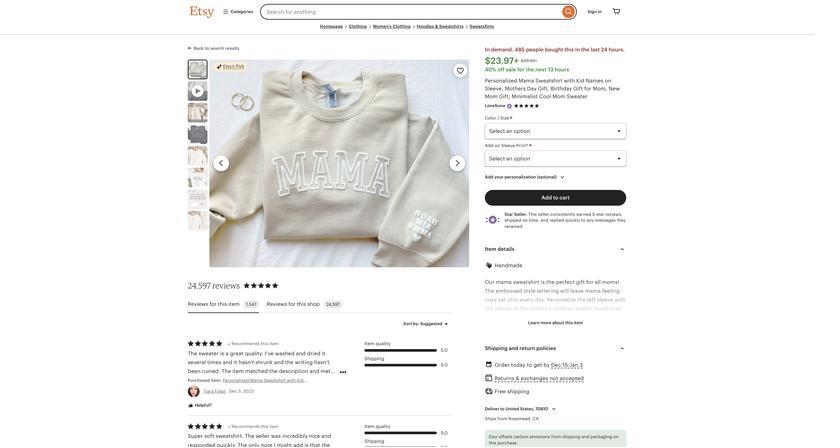 Task type: locate. For each thing, give the bounding box(es) containing it.
0 horizontal spatial clothing
[[349, 24, 367, 29]]

accepted
[[560, 375, 584, 382]]

to
[[205, 46, 209, 51], [554, 195, 559, 201], [582, 218, 586, 223], [485, 315, 491, 321], [528, 362, 533, 368], [507, 395, 512, 401], [501, 406, 505, 411]]

2 p from the left
[[559, 439, 562, 446]]

tab list
[[188, 296, 453, 313]]

day
[[528, 86, 537, 92]]

seller up note
[[256, 433, 270, 439]]

24,597 for 24,597
[[327, 302, 340, 307]]

love down matched
[[252, 377, 262, 383]]

free shipping
[[495, 389, 530, 395]]

is inside super soft sweatshirt. the seller was incredibly nice and responded quickly.  the only note i might add is that th
[[305, 442, 309, 447]]

hasn't
[[239, 359, 254, 365], [315, 359, 330, 365]]

women's
[[373, 24, 392, 29]]

and inside etsy offsets carbon emissions from shipping and packaging on this purchase.
[[582, 434, 590, 439]]

and inside super soft sweatshirt. the seller was incredibly nice and responded quickly.  the only note i might add is that th
[[322, 433, 331, 439]]

this
[[565, 47, 575, 53], [218, 301, 227, 307], [297, 301, 306, 307], [566, 320, 573, 325], [261, 341, 269, 346], [264, 377, 273, 383], [261, 424, 269, 429], [489, 441, 497, 446]]

categories
[[231, 9, 253, 14]]

m
[[497, 341, 502, 348]]

2 recommends from the top
[[232, 424, 260, 429]]

personalized mama sweatshirt with kid names on sleeve mothers image 1 image
[[210, 60, 470, 268], [189, 60, 207, 79]]

0 horizontal spatial love
[[235, 386, 245, 392]]

more right the learn
[[541, 320, 552, 325]]

2 vertical spatial shipping
[[365, 439, 385, 444]]

1 horizontal spatial shipping
[[563, 434, 581, 439]]

unisex
[[489, 368, 506, 374]]

70810
[[536, 406, 549, 411]]

this right bought
[[565, 47, 575, 53]]

add to cart
[[542, 195, 570, 201]]

for right 'gift'
[[585, 86, 592, 92]]

0 horizontal spatial seller
[[256, 433, 270, 439]]

more inside our mama sweatshirt is the perfect gift for all moms! the embossed style lettering will leave mama feeling cozy yet chic every day. personalize the left sleeve with the names of the mother's children and/or loved ones to make it even more special.
[[526, 315, 539, 321]]

reviews down 24,597 reviews
[[188, 301, 208, 307]]

clean.
[[485, 404, 501, 410]]

0 horizontal spatial is
[[220, 350, 224, 357]]

for left all on the right bottom of the page
[[587, 279, 594, 285]]

and
[[541, 218, 549, 223], [509, 345, 519, 351], [296, 350, 306, 357], [223, 359, 233, 365], [274, 359, 284, 365], [310, 368, 320, 374], [296, 377, 305, 383], [322, 433, 331, 439], [582, 434, 590, 439]]

is up lettering
[[541, 279, 545, 285]]

5.0 for super soft sweatshirt. the seller was incredibly nice and responded quickly.  the only note i might add is that th
[[441, 430, 448, 436]]

0 horizontal spatial g
[[529, 439, 533, 446]]

24,597 right shop
[[327, 302, 340, 307]]

1 horizontal spatial more
[[541, 320, 552, 325]]

sweater up name
[[274, 377, 294, 383]]

0 horizontal spatial &
[[436, 24, 439, 29]]

to inside our mama sweatshirt is the perfect gift for all moms! the embossed style lettering will leave mama feeling cozy yet chic every day. personalize the left sleeve with the names of the mother's children and/or loved ones to make it even more special.
[[485, 315, 491, 321]]

for inside personalized mama sweatshirt with kid names on sleeve, mothers day gift, birthday gift for mom, new mom gift, minimalist cool mom sweater
[[585, 86, 592, 92]]

0 vertical spatial with
[[565, 78, 576, 84]]

inside
[[539, 395, 555, 401]]

5.0 for purchased item:
[[441, 347, 448, 353]]

for down 24,597 reviews
[[210, 301, 217, 307]]

from inside etsy offsets carbon emissions from shipping and packaging on this purchase.
[[552, 434, 562, 439]]

recommends up quality.
[[232, 341, 260, 346]]

policies
[[537, 345, 557, 351]]

item inside the sweater is a great quality. i've washed and dried it several times and it hasn't shrunk and the writing hasn't been ruined. the item matched the description and met my expectations. i really love this sweater and wear it often. i especially love my daughter's name printed on the sleeve.
[[233, 368, 244, 374]]

g down carbon
[[529, 439, 533, 446]]

$23.97+
[[485, 56, 519, 66]]

n down carbon
[[523, 439, 527, 446]]

1 50% from the left
[[539, 359, 550, 365]]

this down etsy
[[489, 441, 497, 446]]

add inside dropdown button
[[485, 175, 494, 180]]

• crewneck sweater, 50% cotton, 50% polyester • unisex sizing: s, m, l, xl, 2xl
[[485, 359, 608, 374]]

menu bar
[[190, 24, 625, 35]]

personalized mama sweatshirt with kid names on sleeve, mothers day gift, birthday gift for mom, new mom gift, minimalist cool mom sweater
[[485, 78, 621, 100]]

on inside personalized mama sweatshirt with kid names on sleeve, mothers day gift, birthday gift for mom, new mom gift, minimalist cool mom sweater
[[606, 78, 612, 84]]

love down "really" on the bottom left
[[235, 386, 245, 392]]

1 vertical spatial 5.0
[[441, 362, 448, 368]]

and down a
[[223, 359, 233, 365]]

on up new
[[606, 78, 612, 84]]

and right nice
[[322, 433, 331, 439]]

& inside button
[[516, 375, 520, 382]]

free
[[495, 389, 506, 395]]

0 horizontal spatial more
[[526, 315, 539, 321]]

item left 1,547
[[229, 301, 240, 307]]

not
[[550, 375, 559, 382], [576, 395, 585, 401]]

this up daughter's
[[264, 377, 273, 383]]

1 vertical spatial recommends
[[232, 424, 260, 429]]

p r o c e s s i n g ∙ & ∙ s h i p p i n g
[[485, 439, 580, 446]]

None search field
[[260, 4, 578, 20]]

1 vertical spatial shipping
[[365, 356, 385, 361]]

0 horizontal spatial or
[[485, 395, 491, 401]]

add left the 'cart'
[[542, 195, 553, 201]]

shipping left packaging
[[563, 434, 581, 439]]

gift, up cool
[[539, 86, 550, 92]]

reviews
[[188, 301, 208, 307], [267, 301, 287, 307]]

40% off sale for the next 13 hours
[[485, 67, 570, 73]]

1 reviews from the left
[[188, 301, 208, 307]]

1 horizontal spatial mama
[[586, 288, 601, 294]]

hasn't up met
[[315, 359, 330, 365]]

banner containing categories
[[178, 0, 637, 24]]

search
[[210, 46, 224, 51]]

1 vertical spatial add
[[542, 195, 553, 201]]

1 horizontal spatial from
[[552, 434, 562, 439]]

1 vertical spatial with
[[615, 297, 626, 303]]

shipping for super soft sweatshirt. the seller was incredibly nice and responded quickly.  the only note i might add is that th
[[365, 439, 385, 444]]

1 horizontal spatial 50%
[[572, 359, 583, 365]]

1 t from the left
[[488, 341, 492, 348]]

all
[[596, 279, 601, 285]]

• left unisex
[[485, 368, 487, 374]]

personalized mama sweatshirt with kid names on sleeve mothers image 7 image
[[188, 211, 208, 231]]

3 p from the left
[[563, 439, 566, 446]]

0 vertical spatial in
[[599, 9, 602, 14]]

add for add to cart
[[542, 195, 553, 201]]

from right ships
[[498, 416, 508, 421]]

0 vertical spatial my
[[188, 377, 196, 383]]

2 vertical spatial is
[[305, 442, 309, 447]]

mama up 'embossed'
[[497, 279, 512, 285]]

in left last
[[576, 47, 581, 53]]

1 horizontal spatial hasn't
[[315, 359, 330, 365]]

the down cozy at the right bottom of the page
[[485, 306, 494, 312]]

not down xl,
[[550, 375, 559, 382]]

1 vertical spatial dec
[[229, 389, 237, 394]]

personalized mama sweatshirt with kid names on sleeve mothers image 4 image
[[188, 146, 208, 166]]

0 horizontal spatial reviews
[[188, 301, 208, 307]]

1 horizontal spatial ∙
[[534, 439, 536, 446]]

size
[[501, 116, 510, 120]]

50%
[[539, 359, 550, 365], [572, 359, 583, 365]]

pick
[[236, 64, 245, 69]]

1 horizontal spatial p
[[559, 439, 562, 446]]

do
[[568, 395, 575, 401]]

1 5.0 from the top
[[441, 347, 448, 353]]

1 vertical spatial is
[[220, 350, 224, 357]]

dec right by
[[552, 362, 562, 368]]

for right sale at the right top
[[518, 67, 525, 73]]

and/or
[[576, 306, 593, 312]]

1 horizontal spatial is
[[305, 442, 309, 447]]

40%
[[485, 67, 497, 73]]

the sweater is a great quality. i've washed and dried it several times and it hasn't shrunk and the writing hasn't been ruined. the item matched the description and met my expectations. i really love this sweater and wear it often. i especially love my daughter's name printed on the sleeve.
[[188, 350, 336, 401]]

personalized mama sweatshirt with kid names on sleeve mothers image 3 image
[[188, 124, 208, 144]]

dry.
[[513, 395, 523, 401]]

l
[[529, 341, 532, 348]]

0 horizontal spatial hasn't
[[239, 359, 254, 365]]

personalized mama sweatshirt with kid names on sleeve mothers image 2 image
[[188, 103, 208, 122]]

0 horizontal spatial from
[[498, 416, 508, 421]]

1 horizontal spatial gift,
[[539, 86, 550, 92]]

1 horizontal spatial add
[[542, 195, 553, 201]]

24,597 up reviews for this item
[[188, 281, 211, 291]]

this down reviews
[[218, 301, 227, 307]]

2 sweatshirts from the left
[[470, 24, 495, 29]]

0 vertical spatial mama
[[497, 279, 512, 285]]

quality for super soft sweatshirt. the seller was incredibly nice and responded quickly.  the only note i might add is that th
[[376, 424, 391, 429]]

with inside personalized mama sweatshirt with kid names on sleeve, mothers day gift, birthday gift for mom, new mom gift, minimalist cool mom sweater
[[565, 78, 576, 84]]

not right do
[[576, 395, 585, 401]]

1 horizontal spatial sweatshirts
[[470, 24, 495, 29]]

2023
[[243, 389, 254, 394]]

2 horizontal spatial p
[[563, 439, 566, 446]]

united
[[506, 406, 520, 411]]

ships
[[485, 416, 497, 421]]

it inside our mama sweatshirt is the perfect gift for all moms! the embossed style lettering will leave mama feeling cozy yet chic every day. personalize the left sleeve with the names of the mother's children and/or loved ones to make it even more special.
[[507, 315, 511, 321]]

1 or from the left
[[485, 395, 491, 401]]

jan
[[570, 362, 579, 368]]

in inside sign in button
[[599, 9, 602, 14]]

to left united
[[501, 406, 505, 411]]

and up 'wear'
[[310, 368, 320, 374]]

0 horizontal spatial p
[[485, 439, 489, 446]]

cozy
[[485, 297, 497, 303]]

personalization
[[505, 175, 537, 180]]

Search for anything text field
[[260, 4, 562, 20]]

24
[[602, 47, 608, 53]]

sort by: suggested
[[404, 321, 443, 326]]

sweater up times
[[199, 350, 219, 357]]

hasn't down quality.
[[239, 359, 254, 365]]

ruined.
[[202, 368, 220, 374]]

clothing down search for anything text field
[[393, 24, 411, 29]]

1 horizontal spatial g
[[576, 439, 580, 446]]

2 vertical spatial 5.0
[[441, 430, 448, 436]]

item up "really" on the bottom left
[[233, 368, 244, 374]]

2 item quality from the top
[[365, 424, 391, 429]]

0 vertical spatial item quality
[[365, 341, 391, 346]]

e right d
[[512, 341, 515, 348]]

1 vertical spatial quality
[[376, 424, 391, 429]]

writing
[[295, 359, 313, 365]]

mama
[[497, 279, 512, 285], [586, 288, 601, 294]]

more down mother's
[[526, 315, 539, 321]]

2 recommends this item from the top
[[232, 424, 279, 429]]

item for super soft sweatshirt. the seller was incredibly nice and responded quickly.  the only note i might add is that th
[[365, 424, 375, 429]]

sweatshirts right hoodies
[[440, 24, 464, 29]]

0 horizontal spatial shipping
[[508, 389, 530, 395]]

1 vertical spatial item
[[365, 341, 375, 346]]

2 • from the top
[[485, 368, 487, 374]]

1 n from the left
[[523, 439, 527, 446]]

&
[[436, 24, 439, 29], [516, 375, 520, 382], [537, 439, 541, 446]]

add left your
[[485, 175, 494, 180]]

0 vertical spatial 24,597
[[188, 281, 211, 291]]

1 horizontal spatial mom
[[553, 93, 566, 100]]

special.
[[540, 315, 560, 321]]

or down care
[[485, 395, 491, 401]]

to inside button
[[554, 195, 559, 201]]

with left the kid on the top
[[565, 78, 576, 84]]

0 horizontal spatial my
[[188, 377, 196, 383]]

reviews for reviews for this item
[[188, 301, 208, 307]]

mama up left
[[586, 288, 601, 294]]

the up several at left bottom
[[188, 350, 197, 357]]

1 horizontal spatial n
[[571, 439, 575, 446]]

2 mom from the left
[[553, 93, 566, 100]]

1 vertical spatial &
[[516, 375, 520, 382]]

1 horizontal spatial in
[[599, 9, 602, 14]]

2 horizontal spatial e
[[512, 341, 515, 348]]

to left dry.
[[507, 395, 512, 401]]

more inside "dropdown button"
[[541, 320, 552, 325]]

1 horizontal spatial clothing
[[393, 24, 411, 29]]

instructions:
[[499, 386, 531, 392]]

s right l
[[533, 341, 537, 348]]

3 5.0 from the top
[[441, 430, 448, 436]]

0 vertical spatial seller
[[539, 212, 550, 217]]

sweatshirts up in
[[470, 24, 495, 29]]

0 horizontal spatial dec
[[229, 389, 237, 394]]

0 horizontal spatial not
[[550, 375, 559, 382]]

e left m
[[493, 341, 496, 348]]

0 vertical spatial shipping
[[485, 345, 508, 351]]

1 horizontal spatial e
[[506, 439, 509, 446]]

mom down sleeve,
[[485, 93, 498, 100]]

and left a
[[509, 345, 519, 351]]

0 vertical spatial love
[[252, 377, 262, 383]]

1 vertical spatial shipping
[[563, 434, 581, 439]]

this
[[529, 212, 537, 217]]

purchase.
[[498, 441, 519, 446]]

this right about at the right
[[566, 320, 573, 325]]

sweater
[[567, 93, 588, 100]]

personalized mama sweatshirt with kid names on sleeve mothers image 5 image
[[188, 168, 208, 187]]

1 horizontal spatial t
[[516, 341, 519, 348]]

quality
[[376, 341, 391, 346], [376, 424, 391, 429]]

0 horizontal spatial t
[[488, 341, 492, 348]]

0 vertical spatial recommends this item
[[232, 341, 279, 346]]

details
[[498, 246, 515, 252]]

1 vertical spatial item quality
[[365, 424, 391, 429]]

gift, up star_seller icon
[[500, 93, 511, 100]]

1 quality from the top
[[376, 341, 391, 346]]

item down and/or
[[574, 320, 584, 325]]

a
[[226, 350, 229, 357]]

it down the great at the left of the page
[[234, 359, 238, 365]]

1 horizontal spatial reviews
[[267, 301, 287, 307]]

low
[[614, 386, 623, 392]]

& down sizing:
[[516, 375, 520, 382]]

cart
[[560, 195, 570, 201]]

tiara folan link
[[204, 389, 226, 394]]

50% up l,
[[539, 359, 550, 365]]

0 horizontal spatial add
[[485, 175, 494, 180]]

and inside shipping and return policies dropdown button
[[509, 345, 519, 351]]

lettering
[[538, 288, 559, 294]]

1 vertical spatial not
[[576, 395, 585, 401]]

recommends this item up quality.
[[232, 341, 279, 346]]

women's clothing link
[[373, 24, 411, 29]]

my right 5,
[[247, 386, 254, 392]]

today
[[512, 362, 526, 368]]

get
[[534, 362, 543, 368]]

emissions
[[530, 434, 551, 439]]

t left a
[[516, 341, 519, 348]]

0 vertical spatial is
[[541, 279, 545, 285]]

sweatshirts link
[[470, 24, 495, 29]]

485
[[515, 47, 525, 53]]

etsy offsets carbon emissions from shipping and packaging on this purchase.
[[489, 434, 619, 446]]

back
[[194, 46, 204, 51]]

soft
[[205, 433, 214, 439]]

e right the c on the right
[[506, 439, 509, 446]]

& right hoodies
[[436, 24, 439, 29]]

50% right the 15-
[[572, 359, 583, 365]]

recommends this item up super soft sweatshirt. the seller was incredibly nice and responded quickly.  the only note i might add is that th
[[232, 424, 279, 429]]

0 vertical spatial item
[[485, 246, 497, 252]]

0 vertical spatial add
[[485, 175, 494, 180]]

0 horizontal spatial 50%
[[539, 359, 550, 365]]

seller inside this seller consistently earned 5-star reviews, shipped on time, and replied quickly to any messages they received.
[[539, 212, 550, 217]]

learn
[[529, 320, 540, 325]]

0 horizontal spatial 24,597
[[188, 281, 211, 291]]

0 vertical spatial &
[[436, 24, 439, 29]]

from up h
[[552, 434, 562, 439]]

1 item quality from the top
[[365, 341, 391, 346]]

to left the 'cart'
[[554, 195, 559, 201]]

& down the 'emissions'
[[537, 439, 541, 446]]

on inside this seller consistently earned 5-star reviews, shipped on time, and replied quickly to any messages they received.
[[523, 218, 528, 223]]

item quality for super soft sweatshirt. the seller was incredibly nice and responded quickly.  the only note i might add is that th
[[365, 424, 391, 429]]

0 vertical spatial from
[[498, 416, 508, 421]]

1 horizontal spatial &
[[516, 375, 520, 382]]

1 vertical spatial seller
[[256, 433, 270, 439]]

dry right iron
[[604, 395, 613, 401]]

1 p from the left
[[485, 439, 489, 446]]

left
[[588, 297, 596, 303]]

1 vertical spatial recommends this item
[[232, 424, 279, 429]]

etsy's pick
[[223, 64, 245, 69]]

0 vertical spatial gift,
[[539, 86, 550, 92]]

to right the back
[[205, 46, 209, 51]]

24,597 for 24,597 reviews
[[188, 281, 211, 291]]

1 vertical spatial gift,
[[500, 93, 511, 100]]

great
[[230, 350, 244, 357]]

0 vertical spatial sweater
[[199, 350, 219, 357]]

t left m
[[488, 341, 492, 348]]

reviews right 1,547
[[267, 301, 287, 307]]

2 horizontal spatial ∙
[[542, 439, 544, 446]]

moms!
[[603, 279, 620, 285]]

polyester
[[584, 359, 608, 365]]

sleeve,
[[485, 86, 504, 92]]

2 horizontal spatial is
[[541, 279, 545, 285]]

2 vertical spatial item
[[365, 424, 375, 429]]

or right iron
[[598, 395, 603, 401]]

1 vertical spatial in
[[576, 47, 581, 53]]

is left a
[[220, 350, 224, 357]]

1 sweatshirts from the left
[[440, 24, 464, 29]]

with inside our mama sweatshirt is the perfect gift for all moms! the embossed style lettering will leave mama feeling cozy yet chic every day. personalize the left sleeve with the names of the mother's children and/or loved ones to make it even more special.
[[615, 297, 626, 303]]

0 horizontal spatial mom
[[485, 93, 498, 100]]

hoodies
[[417, 24, 434, 29]]

1 vertical spatial 24,597
[[327, 302, 340, 307]]

1 • from the top
[[485, 359, 487, 365]]

to inside this seller consistently earned 5-star reviews, shipped on time, and replied quickly to any messages they received.
[[582, 218, 586, 223]]

1 horizontal spatial 24,597
[[327, 302, 340, 307]]

dec left 5,
[[229, 389, 237, 394]]

sweatshirt.
[[216, 433, 244, 439]]

to down earned
[[582, 218, 586, 223]]

mom,
[[594, 86, 608, 92]]

1 horizontal spatial seller
[[539, 212, 550, 217]]

2 hasn't from the left
[[315, 359, 330, 365]]

with up 'ones'
[[615, 297, 626, 303]]

in right sign
[[599, 9, 602, 14]]

in
[[485, 47, 490, 53]]

2 quality from the top
[[376, 424, 391, 429]]

expectations.
[[197, 377, 232, 383]]

it right 'wear'
[[321, 377, 324, 383]]

and up writing
[[296, 350, 306, 357]]

personalized
[[485, 78, 518, 84]]

add inside button
[[542, 195, 553, 201]]

dry left low
[[605, 386, 613, 392]]

2 reviews from the left
[[267, 301, 287, 307]]

0 vertical spatial •
[[485, 359, 487, 365]]

s left h
[[545, 439, 549, 446]]

d
[[506, 341, 510, 348]]

tiara folan dec 5, 2023
[[204, 389, 254, 394]]

0 horizontal spatial n
[[523, 439, 527, 446]]

item
[[229, 301, 240, 307], [574, 320, 584, 325], [270, 341, 279, 346], [233, 368, 244, 374], [270, 424, 279, 429]]

wear
[[307, 377, 319, 383]]

banner
[[178, 0, 637, 24]]

back to search results
[[194, 46, 240, 51]]

1 horizontal spatial or
[[598, 395, 603, 401]]

tab list containing reviews for this item
[[188, 296, 453, 313]]

1 mom from the left
[[485, 93, 498, 100]]

item inside "dropdown button"
[[574, 320, 584, 325]]

and down washed
[[274, 359, 284, 365]]

item up i've
[[270, 341, 279, 346]]



Task type: describe. For each thing, give the bounding box(es) containing it.
sweatshirt
[[536, 78, 563, 84]]

add-
[[485, 143, 495, 148]]

s,
[[526, 368, 531, 374]]

is inside our mama sweatshirt is the perfect gift for all moms! the embossed style lettering will leave mama feeling cozy yet chic every day. personalize the left sleeve with the names of the mother's children and/or loved ones to make it even more special.
[[541, 279, 545, 285]]

shipping for purchased item:
[[365, 356, 385, 361]]

responded
[[188, 442, 216, 447]]

is inside the sweater is a great quality. i've washed and dried it several times and it hasn't shrunk and the writing hasn't been ruined. the item matched the description and met my expectations. i really love this sweater and wear it often. i especially love my daughter's name printed on the sleeve.
[[220, 350, 224, 357]]

note
[[261, 442, 273, 447]]

star_seller image
[[507, 103, 513, 109]]

was
[[271, 433, 281, 439]]

shipping inside etsy offsets carbon emissions from shipping and packaging on this purchase.
[[563, 434, 581, 439]]

15-
[[563, 362, 570, 368]]

5,
[[239, 389, 242, 394]]

mother's
[[530, 306, 552, 312]]

0 horizontal spatial personalized mama sweatshirt with kid names on sleeve mothers image 1 image
[[189, 60, 207, 79]]

1 g from the left
[[529, 439, 533, 446]]

l,
[[540, 368, 544, 374]]

this inside etsy offsets carbon emissions from shipping and packaging on this purchase.
[[489, 441, 497, 446]]

shipping and return policies
[[485, 345, 557, 351]]

suggested
[[421, 321, 443, 326]]

ships from rosemead, ca
[[485, 416, 539, 421]]

s down offsets
[[511, 439, 514, 446]]

a
[[521, 341, 524, 348]]

sweatshirt
[[514, 279, 540, 285]]

the inside our mama sweatshirt is the perfect gift for all moms! the embossed style lettering will leave mama feeling cozy yet chic every day. personalize the left sleeve with the names of the mother's children and/or loved ones to make it even more special.
[[485, 288, 495, 294]]

cool
[[540, 93, 552, 100]]

item up was
[[270, 424, 279, 429]]

sizing:
[[507, 368, 524, 374]]

the right of
[[520, 306, 528, 312]]

1 horizontal spatial dec
[[552, 362, 562, 368]]

kid
[[577, 78, 585, 84]]

this left shop
[[297, 301, 306, 307]]

the up expectations.
[[222, 368, 231, 374]]

& for sweatshirts
[[436, 24, 439, 29]]

handmade
[[495, 262, 523, 269]]

2 g from the left
[[576, 439, 580, 446]]

not inside the care instructions: machine wash cold. tumble dry low or hang to dry. wash inside out. do not iron or dry clean.
[[576, 395, 585, 401]]

on inside the sweater is a great quality. i've washed and dried it several times and it hasn't shrunk and the writing hasn't been ruined. the item matched the description and met my expectations. i really love this sweater and wear it often. i especially love my daughter's name printed on the sleeve.
[[320, 386, 327, 392]]

$23.97+ $39.95+
[[485, 56, 538, 66]]

consistently
[[551, 212, 576, 217]]

any
[[587, 218, 595, 223]]

seller.
[[515, 212, 528, 217]]

star seller.
[[505, 212, 528, 217]]

messages
[[596, 218, 616, 223]]

quality for purchased item:
[[376, 341, 391, 346]]

lovesuna link
[[485, 103, 506, 108]]

out.
[[556, 395, 566, 401]]

item for purchased item:
[[365, 341, 375, 346]]

0 horizontal spatial sweater
[[199, 350, 219, 357]]

1 vertical spatial sweater
[[274, 377, 294, 383]]

sign in
[[588, 9, 602, 14]]

0 horizontal spatial mama
[[497, 279, 512, 285]]

etsy's pick button
[[214, 62, 247, 72]]

results
[[226, 46, 240, 51]]

the down shrunk
[[270, 368, 278, 374]]

crewneck
[[489, 359, 514, 365]]

i inside super soft sweatshirt. the seller was incredibly nice and responded quickly.  the only note i might add is that th
[[274, 442, 276, 447]]

this up super soft sweatshirt. the seller was incredibly nice and responded quickly.  the only note i might add is that th
[[261, 424, 269, 429]]

this up i've
[[261, 341, 269, 346]]

0 horizontal spatial ∙
[[504, 341, 505, 348]]

this inside the sweater is a great quality. i've washed and dried it several times and it hasn't shrunk and the writing hasn't been ruined. the item matched the description and met my expectations. i really love this sweater and wear it often. i especially love my daughter's name printed on the sleeve.
[[264, 377, 273, 383]]

to inside the care instructions: machine wash cold. tumble dry low or hang to dry. wash inside out. do not iron or dry clean.
[[507, 395, 512, 401]]

1 horizontal spatial my
[[247, 386, 254, 392]]

purchased
[[188, 378, 210, 383]]

personalize
[[548, 297, 577, 303]]

our mama sweatshirt is the perfect gift for all moms! the embossed style lettering will leave mama feeling cozy yet chic every day. personalize the left sleeve with the names of the mother's children and/or loved ones to make it even more special.
[[485, 279, 626, 321]]

and down description
[[296, 377, 305, 383]]

it right dried
[[322, 350, 326, 357]]

s down carbon
[[515, 439, 519, 446]]

minimalist
[[512, 93, 538, 100]]

even
[[512, 315, 524, 321]]

2 50% from the left
[[572, 359, 583, 365]]

quickly.
[[217, 442, 237, 447]]

add
[[294, 442, 303, 447]]

times
[[208, 359, 222, 365]]

loved
[[594, 306, 608, 312]]

1 vertical spatial dry
[[604, 395, 613, 401]]

this inside "dropdown button"
[[566, 320, 573, 325]]

& for exchanges
[[516, 375, 520, 382]]

2 vertical spatial &
[[537, 439, 541, 446]]

for inside our mama sweatshirt is the perfect gift for all moms! the embossed style lettering will leave mama feeling cozy yet chic every day. personalize the left sleeve with the names of the mother's children and/or loved ones to make it even more special.
[[587, 279, 594, 285]]

sleeve.
[[188, 395, 206, 401]]

the down met
[[328, 386, 336, 392]]

your
[[495, 175, 504, 180]]

0 horizontal spatial gift,
[[500, 93, 511, 100]]

dec 15-jan 3 button
[[552, 360, 584, 370]]

shipped
[[505, 218, 522, 223]]

2 clothing from the left
[[393, 24, 411, 29]]

1 vertical spatial mama
[[586, 288, 601, 294]]

print?
[[517, 143, 529, 148]]

nice
[[310, 433, 320, 439]]

the down "$39.95+"
[[526, 67, 535, 73]]

on left 'sleeve'
[[495, 143, 501, 148]]

quickly
[[566, 218, 581, 223]]

personalized mama sweatshirt with kid names on sleeve mothers image 6 image
[[188, 189, 208, 209]]

item inside dropdown button
[[485, 246, 497, 252]]

1 clothing from the left
[[349, 24, 367, 29]]

and inside this seller consistently earned 5-star reviews, shipped on time, and replied quickly to any messages they received.
[[541, 218, 549, 223]]

5-
[[593, 212, 597, 217]]

2 t from the left
[[516, 341, 519, 348]]

for left shop
[[289, 301, 296, 307]]

met
[[321, 368, 331, 374]]

i've
[[265, 350, 274, 357]]

24,597 reviews
[[188, 281, 240, 291]]

shipping inside dropdown button
[[485, 345, 508, 351]]

2 or from the left
[[598, 395, 603, 401]]

learn more about this item
[[529, 320, 584, 325]]

add for add your personalization (optional)
[[485, 175, 494, 180]]

the left last
[[582, 47, 590, 53]]

returns & exchanges not accepted
[[495, 375, 584, 382]]

to left get
[[528, 362, 533, 368]]

2 n from the left
[[571, 439, 575, 446]]

1 recommends from the top
[[232, 341, 260, 346]]

tumble
[[584, 386, 603, 392]]

this seller consistently earned 5-star reviews, shipped on time, and replied quickly to any messages they received.
[[505, 212, 627, 229]]

seller inside super soft sweatshirt. the seller was incredibly nice and responded quickly.  the only note i might add is that th
[[256, 433, 270, 439]]

feeling
[[603, 288, 620, 294]]

reviews for reviews for this shop
[[267, 301, 287, 307]]

machine
[[532, 386, 554, 392]]

mothers
[[505, 86, 526, 92]]

the up and/or
[[578, 297, 586, 303]]

1 hasn't from the left
[[239, 359, 254, 365]]

to inside dropdown button
[[501, 406, 505, 411]]

0 vertical spatial dry
[[605, 386, 613, 392]]

sort
[[404, 321, 412, 326]]

yet
[[499, 297, 507, 303]]

next
[[536, 67, 547, 73]]

deliver to united states, 70810
[[485, 406, 549, 411]]

1 recommends this item from the top
[[232, 341, 279, 346]]

hours.
[[609, 47, 625, 53]]

they
[[618, 218, 627, 223]]

1 horizontal spatial personalized mama sweatshirt with kid names on sleeve mothers image 1 image
[[210, 60, 470, 268]]

the up 'only'
[[245, 433, 255, 439]]

reviews
[[213, 281, 240, 291]]

0 horizontal spatial in
[[576, 47, 581, 53]]

the up description
[[285, 359, 294, 365]]

super
[[188, 433, 203, 439]]

demand.
[[492, 47, 514, 53]]

birthday
[[551, 86, 573, 92]]

not inside button
[[550, 375, 559, 382]]

0 horizontal spatial e
[[493, 341, 496, 348]]

new
[[609, 86, 621, 92]]

time,
[[530, 218, 540, 223]]

menu bar containing homepage
[[190, 24, 625, 35]]

on inside etsy offsets carbon emissions from shipping and packaging on this purchase.
[[614, 434, 619, 439]]

leave
[[571, 288, 584, 294]]

embossed
[[496, 288, 523, 294]]

the left 'only'
[[238, 442, 247, 447]]

add to cart button
[[485, 190, 627, 206]]

the up lettering
[[547, 279, 555, 285]]

last
[[591, 47, 600, 53]]

0 vertical spatial shipping
[[508, 389, 530, 395]]

item quality for purchased item:
[[365, 341, 391, 346]]

homepage link
[[320, 24, 343, 29]]

rosemead,
[[509, 416, 532, 421]]

matched
[[246, 368, 268, 374]]

2 5.0 from the top
[[441, 362, 448, 368]]

our
[[485, 279, 495, 285]]



Task type: vqa. For each thing, say whether or not it's contained in the screenshot.
"L,"
yes



